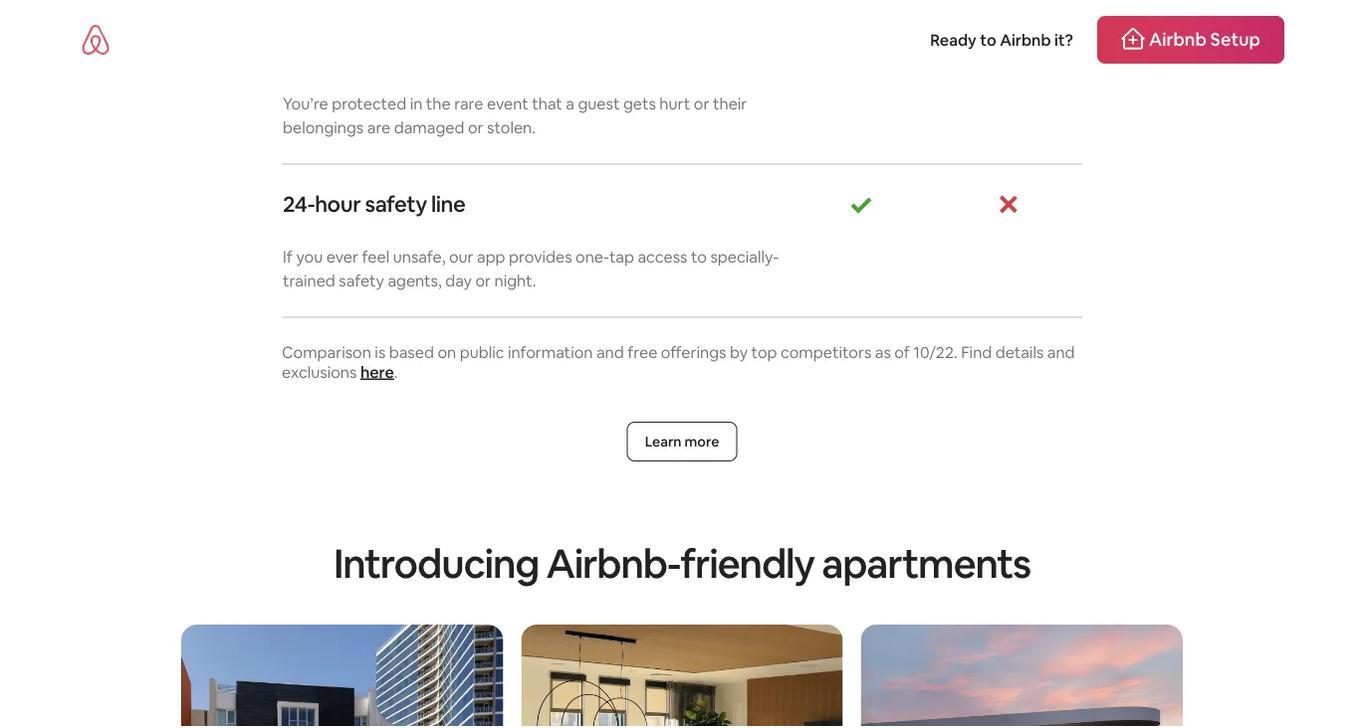 Task type: locate. For each thing, give the bounding box(es) containing it.
more
[[685, 433, 719, 451]]

tap
[[609, 247, 634, 267]]

learn more link
[[627, 422, 737, 462]]

as
[[875, 342, 891, 363]]

image of a pool in an apartment complex courtyard on a sunny day image
[[181, 626, 503, 727]]

our
[[449, 247, 474, 267]]

agents,
[[388, 270, 442, 291]]

image of a person opening a sideboard drawer in a modern, stylish dining room image
[[521, 626, 843, 727]]

by
[[730, 342, 748, 363]]

you're protected in the rare event that a guest gets hurt or their belongings are damaged or stolen.
[[283, 93, 747, 138]]

image of a rooftop pool on a city apartment building at dusk image
[[861, 626, 1183, 727]]

airbnb-
[[546, 538, 680, 590]]

and left free
[[596, 342, 624, 363]]

airbnb left it? at the right
[[1000, 29, 1051, 50]]

here link
[[360, 362, 394, 383]]

feel
[[362, 247, 390, 267]]

competitors
[[781, 342, 872, 363]]

based
[[389, 342, 434, 363]]

you
[[296, 247, 323, 267]]

airbnb setup
[[1149, 28, 1261, 51]]

comparison
[[282, 342, 371, 363]]

to left competitors included icon
[[980, 29, 997, 50]]

introducing
[[334, 538, 539, 590]]

0 vertical spatial safety
[[365, 190, 427, 219]]

gets
[[623, 93, 656, 114]]

to right access
[[691, 247, 707, 267]]

is
[[375, 342, 386, 363]]

setup
[[1210, 28, 1261, 51]]

their
[[713, 93, 747, 114]]

trained
[[283, 270, 335, 291]]

1 horizontal spatial to
[[980, 29, 997, 50]]

damaged
[[394, 117, 465, 138]]

top
[[751, 342, 777, 363]]

2 vertical spatial or
[[475, 270, 491, 291]]

10/22.
[[913, 342, 958, 363]]

1 horizontal spatial and
[[1047, 342, 1075, 363]]

safety left 'line'
[[365, 190, 427, 219]]

0 horizontal spatial and
[[596, 342, 624, 363]]

0 vertical spatial or
[[694, 93, 709, 114]]

or right hurt
[[694, 93, 709, 114]]

protected
[[332, 93, 406, 114]]

and right the "details"
[[1047, 342, 1075, 363]]

0 horizontal spatial airbnb
[[1000, 29, 1051, 50]]

unsafe,
[[393, 247, 446, 267]]

0 vertical spatial to
[[980, 29, 997, 50]]

day
[[445, 270, 472, 291]]

or down rare
[[468, 117, 484, 138]]

24-hour safety line
[[283, 190, 465, 219]]

or inside if you ever feel unsafe, our app provides one-tap access to specially- trained safety agents, day or night.
[[475, 270, 491, 291]]

line
[[431, 190, 465, 219]]

or
[[694, 93, 709, 114], [468, 117, 484, 138], [475, 270, 491, 291]]

find
[[961, 342, 992, 363]]

on
[[438, 342, 456, 363]]

or right day
[[475, 270, 491, 291]]

airbnb left setup
[[1149, 28, 1207, 51]]

ready to airbnb it?
[[930, 29, 1073, 50]]

a
[[566, 93, 575, 114]]

ever
[[326, 247, 358, 267]]

hour
[[315, 190, 361, 219]]

airbnb setup link
[[1097, 16, 1285, 64]]

airbnb
[[1149, 28, 1207, 51], [1000, 29, 1051, 50]]

to
[[980, 29, 997, 50], [691, 247, 707, 267]]

and
[[596, 342, 624, 363], [1047, 342, 1075, 363]]

0 horizontal spatial to
[[691, 247, 707, 267]]

guest
[[578, 93, 620, 114]]

safety down feel on the left top
[[339, 270, 384, 291]]

provides
[[509, 247, 572, 267]]

1 vertical spatial to
[[691, 247, 707, 267]]

in
[[410, 93, 423, 114]]

free
[[628, 342, 658, 363]]

hurt
[[660, 93, 690, 114]]

24-
[[283, 190, 315, 219]]

1 vertical spatial safety
[[339, 270, 384, 291]]

access
[[638, 247, 688, 267]]

safety
[[365, 190, 427, 219], [339, 270, 384, 291]]

specially-
[[710, 247, 779, 267]]



Task type: describe. For each thing, give the bounding box(es) containing it.
1 vertical spatial or
[[468, 117, 484, 138]]

app
[[477, 247, 505, 267]]

rare
[[454, 93, 483, 114]]

here .
[[360, 362, 398, 383]]

learn more
[[645, 433, 719, 451]]

.
[[394, 362, 398, 383]]

to inside if you ever feel unsafe, our app provides one-tap access to specially- trained safety agents, day or night.
[[691, 247, 707, 267]]

competitors not included image
[[997, 193, 1021, 217]]

one-
[[576, 247, 609, 267]]

apartments
[[822, 538, 1031, 590]]

2 and from the left
[[1047, 342, 1075, 363]]

stolen.
[[487, 117, 536, 138]]

if
[[283, 247, 293, 267]]

are
[[367, 117, 391, 138]]

exclusions
[[282, 362, 357, 383]]

airbnb homepage image
[[80, 24, 112, 56]]

belongings
[[283, 117, 364, 138]]

that
[[532, 93, 562, 114]]

1 and from the left
[[596, 342, 624, 363]]

learn
[[645, 433, 682, 451]]

you're
[[283, 93, 328, 114]]

night.
[[494, 270, 536, 291]]

public
[[460, 342, 504, 363]]

ready
[[930, 29, 977, 50]]

here
[[360, 362, 394, 383]]

the
[[426, 93, 451, 114]]

event
[[487, 93, 528, 114]]

information
[[508, 342, 593, 363]]

it?
[[1055, 29, 1073, 50]]

of
[[895, 342, 910, 363]]

comparison is based on public information and free offerings by top competitors as of 10/22. find details and exclusions
[[282, 342, 1075, 383]]

friendly
[[680, 538, 815, 590]]

safety inside if you ever feel unsafe, our app provides one-tap access to specially- trained safety agents, day or night.
[[339, 270, 384, 291]]

1 horizontal spatial airbnb
[[1149, 28, 1207, 51]]

airbnb included image
[[849, 193, 873, 217]]

competitors included image
[[997, 39, 1021, 63]]

details
[[996, 342, 1044, 363]]

if you ever feel unsafe, our app provides one-tap access to specially- trained safety agents, day or night.
[[283, 247, 779, 291]]

introducing airbnb-friendly apartments
[[334, 538, 1031, 590]]

offerings
[[661, 342, 726, 363]]



Task type: vqa. For each thing, say whether or not it's contained in the screenshot.
information
yes



